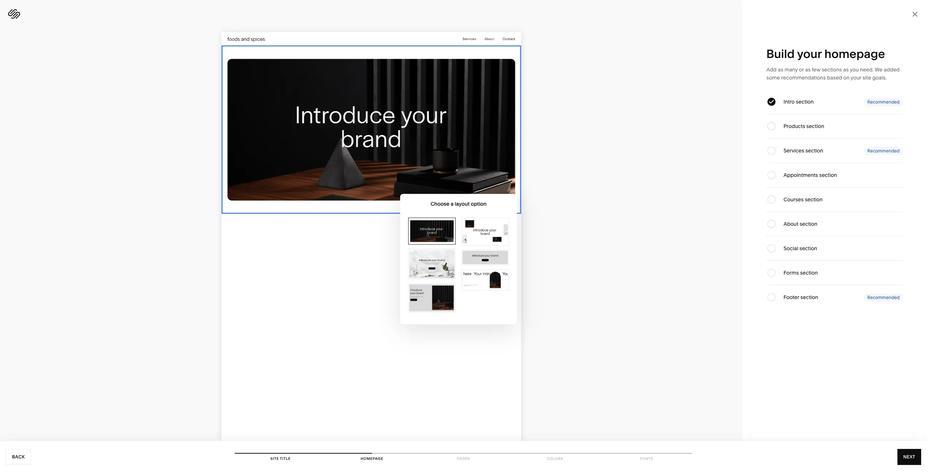 Task type: locate. For each thing, give the bounding box(es) containing it.
courses
[[784, 196, 804, 203]]

need.
[[860, 66, 874, 73]]

section right "intro"
[[796, 99, 814, 105]]

forms
[[784, 270, 799, 276]]

section right the forms
[[800, 270, 818, 276]]

on
[[843, 74, 850, 81]]

2 horizontal spatial as
[[843, 66, 849, 73]]

you
[[850, 66, 859, 73]]

choose a layout option
[[431, 201, 487, 207]]

footer
[[784, 294, 799, 301]]

add as many or as few sections as you need. we added some recommendations based on your site goals.
[[766, 66, 900, 81]]

intro section with text, learn more button, and image image
[[409, 285, 455, 312]]

0 horizontal spatial your
[[797, 47, 822, 61]]

0 horizontal spatial as
[[778, 66, 783, 73]]

we
[[875, 66, 883, 73]]

section right about
[[800, 221, 817, 227]]

1 as from the left
[[778, 66, 783, 73]]

choose
[[431, 201, 449, 207]]

services
[[784, 148, 804, 154]]

section for courses section
[[805, 196, 823, 203]]

goals.
[[872, 74, 887, 81]]

2 vertical spatial recommended
[[867, 295, 900, 300]]

2 recommended from the top
[[867, 148, 900, 154]]

3 recommended from the top
[[867, 295, 900, 300]]

1 horizontal spatial your
[[851, 74, 861, 81]]

as right or
[[805, 66, 811, 73]]

0 vertical spatial recommended
[[867, 99, 900, 105]]

pages
[[457, 457, 470, 461]]

1 vertical spatial recommended
[[867, 148, 900, 154]]

section right products on the top right of page
[[806, 123, 824, 130]]

recommended
[[867, 99, 900, 105], [867, 148, 900, 154], [867, 295, 900, 300]]

section right footer on the bottom right of the page
[[800, 294, 818, 301]]

section for appointments section
[[819, 172, 837, 179]]

section right "services"
[[806, 148, 823, 154]]

section right appointments at the right of page
[[819, 172, 837, 179]]

build your homepage
[[766, 47, 885, 61]]

as
[[778, 66, 783, 73], [805, 66, 811, 73], [843, 66, 849, 73]]

fonts
[[640, 457, 653, 461]]

your down you
[[851, 74, 861, 81]]

section right courses
[[805, 196, 823, 203]]

or
[[799, 66, 804, 73]]

intro section with text and learn more button image
[[463, 251, 508, 265]]

your up few
[[797, 47, 822, 61]]

site
[[270, 457, 279, 461]]

1 vertical spatial your
[[851, 74, 861, 81]]

next button
[[898, 450, 921, 466]]

section for services section
[[806, 148, 823, 154]]

sections
[[822, 66, 842, 73]]

recommended for intro section
[[867, 99, 900, 105]]

1 recommended from the top
[[867, 99, 900, 105]]

section for forms section
[[800, 270, 818, 276]]

section right social
[[800, 245, 817, 252]]

added
[[884, 66, 900, 73]]

forms section
[[784, 270, 818, 276]]

layout
[[455, 201, 470, 207]]

section for footer section
[[800, 294, 818, 301]]

section
[[796, 99, 814, 105], [806, 123, 824, 130], [806, 148, 823, 154], [819, 172, 837, 179], [805, 196, 823, 203], [800, 221, 817, 227], [800, 245, 817, 252], [800, 270, 818, 276], [800, 294, 818, 301]]

1 horizontal spatial as
[[805, 66, 811, 73]]

0 vertical spatial your
[[797, 47, 822, 61]]

as up on
[[843, 66, 849, 73]]

as right add
[[778, 66, 783, 73]]

section for about section
[[800, 221, 817, 227]]

your
[[797, 47, 822, 61], [851, 74, 861, 81]]

many
[[785, 66, 798, 73]]

site
[[863, 74, 871, 81]]

products
[[784, 123, 805, 130]]



Task type: describe. For each thing, give the bounding box(es) containing it.
recommendations
[[781, 74, 826, 81]]

recommended for footer section
[[867, 295, 900, 300]]

social section
[[784, 245, 817, 252]]

next
[[903, 455, 915, 460]]

site title
[[270, 457, 291, 461]]

2 as from the left
[[805, 66, 811, 73]]

a
[[451, 201, 454, 207]]

option
[[471, 201, 487, 207]]

back
[[12, 455, 25, 460]]

intro
[[784, 99, 795, 105]]

colors
[[547, 457, 563, 461]]

build
[[766, 47, 795, 61]]

footer section
[[784, 294, 818, 301]]

intro section with text and learn more button over image image
[[409, 250, 455, 279]]

your inside add as many or as few sections as you need. we added some recommendations based on your site goals.
[[851, 74, 861, 81]]

section for products section
[[806, 123, 824, 130]]

intro section with text over image image
[[409, 219, 455, 244]]

few
[[812, 66, 821, 73]]

services section
[[784, 148, 823, 154]]

intro section with scrolling text and image image
[[463, 271, 508, 290]]

3 as from the left
[[843, 66, 849, 73]]

intro section with text and four images image
[[463, 219, 508, 245]]

about section
[[784, 221, 817, 227]]

intro section
[[784, 99, 814, 105]]

courses section
[[784, 196, 823, 203]]

social
[[784, 245, 798, 252]]

about
[[784, 221, 798, 227]]

section for social section
[[800, 245, 817, 252]]

appointments section
[[784, 172, 837, 179]]

back button
[[6, 450, 31, 466]]

title
[[280, 457, 291, 461]]

based
[[827, 74, 842, 81]]

products section
[[784, 123, 824, 130]]

section for intro section
[[796, 99, 814, 105]]

homepage
[[361, 457, 383, 461]]

appointments
[[784, 172, 818, 179]]

add
[[766, 66, 777, 73]]

some
[[766, 74, 780, 81]]

recommended for services section
[[867, 148, 900, 154]]

homepage
[[825, 47, 885, 61]]



Task type: vqa. For each thing, say whether or not it's contained in the screenshot.
'Pro'
no



